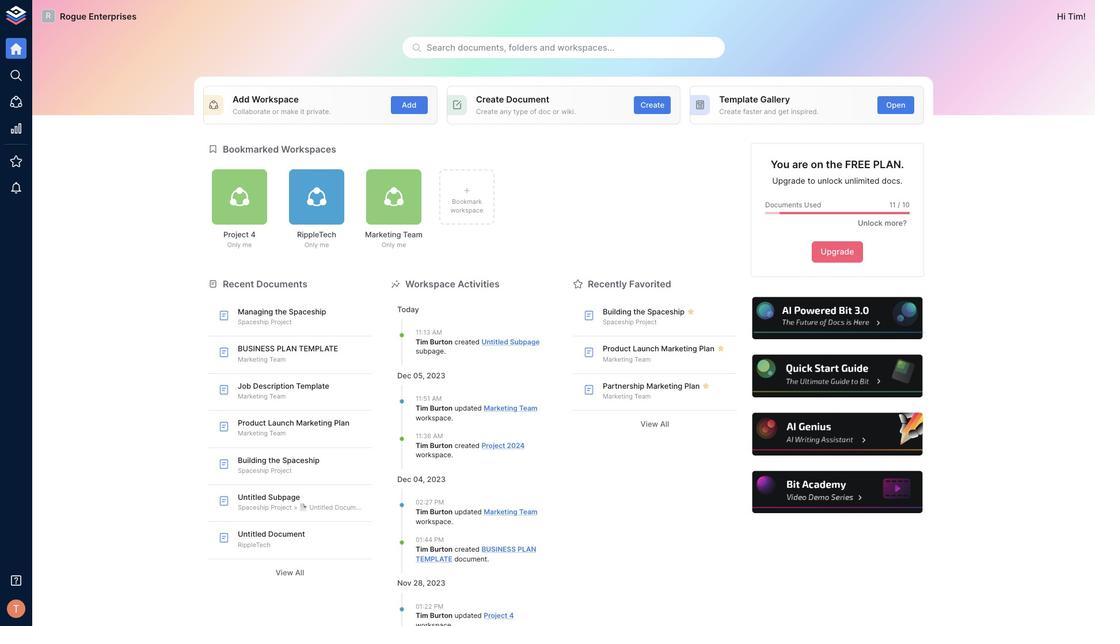 Task type: vqa. For each thing, say whether or not it's contained in the screenshot.
Unlock
yes



Task type: describe. For each thing, give the bounding box(es) containing it.
add button
[[391, 96, 428, 114]]

product for product launch marketing plan
[[603, 344, 631, 353]]

building the spaceship
[[603, 307, 685, 316]]

📄
[[300, 504, 308, 512]]

favorited
[[630, 278, 672, 290]]

2023 for dec 05, 2023
[[427, 371, 446, 380]]

4 inside 01:22 pm tim burton updated project 4
[[509, 611, 514, 620]]

partnership marketing plan
[[603, 381, 700, 390]]

document for untitled document
[[268, 530, 305, 539]]

hi tim !
[[1058, 11, 1086, 22]]

2 help image from the top
[[751, 353, 925, 399]]

view for the view all button to the top
[[641, 420, 659, 429]]

team inside marketing team only me
[[403, 230, 423, 239]]

to
[[808, 176, 816, 186]]

docs.
[[882, 176, 903, 186]]

11
[[890, 200, 896, 209]]

activities
[[458, 278, 500, 290]]

0 vertical spatial documents
[[766, 200, 803, 209]]

business plan template link
[[416, 545, 537, 563]]

plan for business plan template marketing team
[[277, 344, 297, 353]]

28,
[[414, 579, 425, 588]]

recently favorited
[[588, 278, 672, 290]]

create document create any type of doc or wiki.
[[476, 94, 576, 116]]

marketing inside marketing team only me
[[365, 230, 401, 239]]

unlock more? button
[[852, 215, 910, 232]]

rippletech only me
[[297, 230, 336, 249]]

0 horizontal spatial documents
[[257, 278, 308, 290]]

collaborate
[[233, 107, 270, 116]]

project inside managing the spaceship spaceship project
[[271, 318, 292, 326]]

created for project
[[455, 441, 480, 450]]

building for building the spaceship
[[603, 307, 632, 316]]

11 / 10
[[890, 200, 910, 209]]

subpage inside untitled subpage spaceship project > 📄 untitled document
[[268, 493, 300, 502]]

marketing inside the 11:51 am tim burton updated marketing team workspace .
[[484, 404, 518, 412]]

rogue enterprises
[[60, 11, 137, 22]]

upgrade inside upgrade button
[[821, 247, 855, 256]]

subpage inside 11:13 am tim burton created untitled subpage subpage .
[[510, 337, 540, 346]]

marketing team only me
[[365, 230, 423, 249]]

search documents, folders and workspaces...
[[427, 42, 615, 53]]

created for untitled
[[455, 337, 480, 346]]

wiki.
[[562, 107, 576, 116]]

tim for 02:27 pm tim burton updated marketing team workspace .
[[416, 507, 428, 516]]

02:27 pm tim burton updated marketing team workspace .
[[416, 499, 538, 526]]

untitled subpage spaceship project > 📄 untitled document
[[238, 493, 366, 512]]

job description template marketing team
[[238, 381, 329, 400]]

gallery
[[761, 94, 790, 105]]

folders
[[509, 42, 538, 53]]

bookmarked
[[223, 143, 279, 155]]

search documents, folders and workspaces... button
[[403, 37, 725, 58]]

02:27
[[416, 499, 433, 507]]

you are on the free plan. upgrade to unlock unlimited docs.
[[771, 158, 905, 186]]

11:13
[[416, 328, 431, 337]]

team inside product launch marketing plan marketing team
[[270, 429, 286, 437]]

search
[[427, 42, 456, 53]]

project 4 link
[[484, 611, 514, 620]]

0 vertical spatial view all button
[[573, 415, 737, 433]]

any
[[500, 107, 512, 116]]

spaceship project
[[603, 318, 657, 326]]

upgrade button
[[812, 242, 864, 263]]

>
[[294, 504, 298, 512]]

template inside template gallery create faster and get inspired.
[[720, 94, 759, 105]]

unlock
[[818, 176, 843, 186]]

or inside create document create any type of doc or wiki.
[[553, 107, 560, 116]]

11:51 am tim burton updated marketing team workspace .
[[416, 395, 538, 422]]

view for left the view all button
[[276, 568, 293, 577]]

tim for 11:13 am tim burton created untitled subpage subpage .
[[416, 337, 428, 346]]

get
[[779, 107, 789, 116]]

business plan template
[[416, 545, 537, 563]]

project 2024 link
[[482, 441, 525, 450]]

4 help image from the top
[[751, 470, 925, 515]]

rogue
[[60, 11, 87, 22]]

11:36 am tim burton created project 2024 workspace .
[[416, 432, 525, 459]]

enterprises
[[89, 11, 137, 22]]

marketing team link for business plan template
[[484, 507, 538, 516]]

more?
[[885, 219, 907, 228]]

spaceship inside untitled subpage spaceship project > 📄 untitled document
[[238, 504, 269, 512]]

bookmarked workspaces
[[223, 143, 337, 155]]

open
[[887, 100, 906, 109]]

the inside you are on the free plan. upgrade to unlock unlimited docs.
[[826, 158, 843, 170]]

1 help image from the top
[[751, 295, 925, 341]]

10
[[903, 200, 910, 209]]

building the spaceship spaceship project
[[238, 455, 320, 475]]

marketing inside business plan template marketing team
[[238, 355, 268, 363]]

template for business plan template marketing team
[[299, 344, 338, 353]]

me for marketing
[[397, 241, 406, 249]]

marketing team for partnership
[[603, 392, 651, 400]]

are
[[793, 158, 809, 170]]

view all for the view all button to the top
[[641, 420, 670, 429]]

01:44
[[416, 536, 433, 544]]

inspired.
[[791, 107, 819, 116]]

recently
[[588, 278, 627, 290]]

01:22
[[416, 602, 432, 610]]

documents used
[[766, 200, 822, 209]]

3 created from the top
[[455, 545, 480, 554]]

01:44 pm
[[416, 536, 444, 544]]

upgrade inside you are on the free plan. upgrade to unlock unlimited docs.
[[773, 176, 806, 186]]

workspace for 11:36 am tim burton created project 2024 workspace .
[[416, 451, 451, 459]]

untitled subpage link
[[482, 337, 540, 346]]

burton for 11:36 am tim burton created project 2024 workspace .
[[430, 441, 453, 450]]

make
[[281, 107, 299, 116]]

untitled document rippletech
[[238, 530, 305, 549]]

burton for 01:22 pm tim burton updated project 4
[[430, 611, 453, 620]]

dec 05, 2023
[[397, 371, 446, 380]]

tim right the 'hi'
[[1069, 11, 1084, 22]]

bookmark
[[452, 197, 482, 205]]

used
[[805, 200, 822, 209]]

11:13 am tim burton created untitled subpage subpage .
[[416, 328, 540, 356]]

2024
[[507, 441, 525, 450]]

plan for product launch marketing plan
[[699, 344, 715, 353]]

product for product launch marketing plan marketing team
[[238, 418, 266, 428]]

document for create document
[[506, 94, 550, 105]]

nov
[[397, 579, 412, 588]]

and inside template gallery create faster and get inspired.
[[764, 107, 777, 116]]

project inside untitled subpage spaceship project > 📄 untitled document
[[271, 504, 292, 512]]

am for marketing
[[432, 395, 442, 403]]

bookmark workspace
[[451, 197, 483, 214]]

template for business plan template
[[416, 555, 453, 563]]

team inside job description template marketing team
[[270, 392, 286, 400]]

hi
[[1058, 11, 1066, 22]]

marketing inside job description template marketing team
[[238, 392, 268, 400]]

template gallery create faster and get inspired.
[[720, 94, 819, 116]]

dec 04, 2023
[[397, 475, 446, 484]]

managing the spaceship spaceship project
[[238, 307, 326, 326]]

all for left the view all button
[[295, 568, 304, 577]]

document inside untitled subpage spaceship project > 📄 untitled document
[[335, 504, 366, 512]]

team inside the 11:51 am tim burton updated marketing team workspace .
[[520, 404, 538, 412]]

4 inside project 4 only me
[[251, 230, 256, 239]]



Task type: locate. For each thing, give the bounding box(es) containing it.
0 vertical spatial template
[[720, 94, 759, 105]]

building down product launch marketing plan marketing team
[[238, 455, 267, 465]]

the right managing
[[275, 307, 287, 316]]

project inside project 4 only me
[[224, 230, 249, 239]]

workspace inside add workspace collaborate or make it private.
[[252, 94, 299, 105]]

. for 11:36 am tim burton created project 2024 workspace .
[[451, 451, 453, 459]]

the down product launch marketing plan marketing team
[[269, 455, 280, 465]]

0 vertical spatial updated
[[455, 404, 482, 412]]

workspace inside "11:36 am tim burton created project 2024 workspace ."
[[416, 451, 451, 459]]

or left "make"
[[272, 107, 279, 116]]

template up faster
[[720, 94, 759, 105]]

and down gallery
[[764, 107, 777, 116]]

view all button
[[573, 415, 737, 433], [208, 564, 372, 582]]

workspace inside the 11:51 am tim burton updated marketing team workspace .
[[416, 413, 451, 422]]

. inside 02:27 pm tim burton updated marketing team workspace .
[[451, 517, 453, 526]]

0 vertical spatial plan
[[277, 344, 297, 353]]

project inside 01:22 pm tim burton updated project 4
[[484, 611, 508, 620]]

. for 11:13 am tim burton created untitled subpage subpage .
[[444, 347, 446, 356]]

2023 right '05,'
[[427, 371, 446, 380]]

2 burton from the top
[[430, 404, 453, 412]]

tim down 11:36
[[416, 441, 428, 450]]

business for business plan template marketing team
[[238, 344, 275, 353]]

2 dec from the top
[[397, 475, 412, 484]]

1 horizontal spatial or
[[553, 107, 560, 116]]

template down tim burton created at the left bottom of the page
[[416, 555, 453, 563]]

launch for product launch marketing plan marketing team
[[268, 418, 294, 428]]

. for 02:27 pm tim burton updated marketing team workspace .
[[451, 517, 453, 526]]

upgrade
[[773, 176, 806, 186], [821, 247, 855, 256]]

product down 'spaceship project'
[[603, 344, 631, 353]]

pm for marketing
[[435, 499, 444, 507]]

1 horizontal spatial me
[[320, 241, 329, 249]]

workspace inside button
[[451, 206, 483, 214]]

1 vertical spatial view all
[[276, 568, 304, 577]]

the for building the spaceship
[[634, 307, 646, 316]]

3 updated from the top
[[455, 611, 482, 620]]

tim down 01:22
[[416, 611, 428, 620]]

view down untitled document rippletech
[[276, 568, 293, 577]]

1 vertical spatial 2023
[[427, 475, 446, 484]]

building inside the building the spaceship spaceship project
[[238, 455, 267, 465]]

am right 11:13
[[432, 328, 442, 337]]

am inside "11:36 am tim burton created project 2024 workspace ."
[[433, 432, 443, 440]]

recent documents
[[223, 278, 308, 290]]

1 vertical spatial plan
[[518, 545, 537, 554]]

1 marketing team from the top
[[603, 355, 651, 363]]

the
[[826, 158, 843, 170], [275, 307, 287, 316], [634, 307, 646, 316], [269, 455, 280, 465]]

pm
[[435, 499, 444, 507], [434, 536, 444, 544], [434, 602, 444, 610]]

0 vertical spatial plan
[[699, 344, 715, 353]]

plan
[[699, 344, 715, 353], [685, 381, 700, 390], [334, 418, 350, 428]]

updated left project 4 link on the bottom left
[[455, 611, 482, 620]]

all for the view all button to the top
[[661, 420, 670, 429]]

template inside business plan template marketing team
[[299, 344, 338, 353]]

untitled
[[482, 337, 509, 346], [238, 493, 266, 502], [310, 504, 333, 512], [238, 530, 266, 539]]

0 vertical spatial subpage
[[510, 337, 540, 346]]

the for managing the spaceship spaceship project
[[275, 307, 287, 316]]

2 marketing team link from the top
[[484, 507, 538, 516]]

unlock more?
[[858, 219, 907, 228]]

0 vertical spatial and
[[540, 42, 556, 53]]

it
[[301, 107, 305, 116]]

document inside untitled document rippletech
[[268, 530, 305, 539]]

0 horizontal spatial add
[[233, 94, 250, 105]]

add workspace collaborate or make it private.
[[233, 94, 331, 116]]

updated for workspace
[[455, 404, 482, 412]]

3 help image from the top
[[751, 411, 925, 457]]

add for add
[[402, 100, 417, 109]]

tim down 11:51
[[416, 404, 428, 412]]

burton inside 01:22 pm tim burton updated project 4
[[430, 611, 453, 620]]

. inside the 11:51 am tim burton updated marketing team workspace .
[[451, 413, 453, 422]]

04,
[[414, 475, 425, 484]]

0 horizontal spatial upgrade
[[773, 176, 806, 186]]

0 horizontal spatial view
[[276, 568, 293, 577]]

am for project
[[433, 432, 443, 440]]

. inside "11:36 am tim burton created project 2024 workspace ."
[[451, 451, 453, 459]]

1 vertical spatial dec
[[397, 475, 412, 484]]

only inside marketing team only me
[[382, 241, 395, 249]]

document down >
[[268, 530, 305, 539]]

business down managing
[[238, 344, 275, 353]]

marketing
[[365, 230, 401, 239], [661, 344, 697, 353], [238, 355, 268, 363], [603, 355, 633, 363], [647, 381, 683, 390], [238, 392, 268, 400], [603, 392, 633, 400], [484, 404, 518, 412], [296, 418, 332, 428], [238, 429, 268, 437], [484, 507, 518, 516]]

nov 28, 2023
[[397, 579, 446, 588]]

3 only from the left
[[382, 241, 395, 249]]

documents left used
[[766, 200, 803, 209]]

created left project 2024 link
[[455, 441, 480, 450]]

updated inside 01:22 pm tim burton updated project 4
[[455, 611, 482, 620]]

0 horizontal spatial business
[[238, 344, 275, 353]]

dec for dec 04, 2023
[[397, 475, 412, 484]]

0 horizontal spatial rippletech
[[238, 541, 271, 549]]

burton down 01:22
[[430, 611, 453, 620]]

me inside marketing team only me
[[397, 241, 406, 249]]

0 horizontal spatial subpage
[[268, 493, 300, 502]]

and right folders
[[540, 42, 556, 53]]

created inside "11:36 am tim burton created project 2024 workspace ."
[[455, 441, 480, 450]]

1 marketing team link from the top
[[484, 404, 538, 412]]

burton down 11:36
[[430, 441, 453, 450]]

add for add workspace collaborate or make it private.
[[233, 94, 250, 105]]

1 vertical spatial 4
[[509, 611, 514, 620]]

0 vertical spatial all
[[661, 420, 670, 429]]

1 horizontal spatial only
[[305, 241, 318, 249]]

6 burton from the top
[[430, 611, 453, 620]]

view all button down partnership marketing plan
[[573, 415, 737, 433]]

partnership
[[603, 381, 645, 390]]

tim inside 11:13 am tim burton created untitled subpage subpage .
[[416, 337, 428, 346]]

plan inside product launch marketing plan marketing team
[[334, 418, 350, 428]]

plan for business plan template
[[518, 545, 537, 554]]

1 vertical spatial marketing team link
[[484, 507, 538, 516]]

0 horizontal spatial launch
[[268, 418, 294, 428]]

2023 for nov 28, 2023
[[427, 579, 446, 588]]

1 vertical spatial am
[[432, 395, 442, 403]]

only
[[227, 241, 241, 249], [305, 241, 318, 249], [382, 241, 395, 249]]

0 horizontal spatial me
[[243, 241, 252, 249]]

1 horizontal spatial all
[[661, 420, 670, 429]]

am inside 11:13 am tim burton created untitled subpage subpage .
[[432, 328, 442, 337]]

4 burton from the top
[[430, 507, 453, 516]]

untitled inside 11:13 am tim burton created untitled subpage subpage .
[[482, 337, 509, 346]]

2023
[[427, 371, 446, 380], [427, 475, 446, 484], [427, 579, 446, 588]]

burton for 02:27 pm tim burton updated marketing team workspace .
[[430, 507, 453, 516]]

progress bar
[[766, 212, 925, 215]]

1 horizontal spatial documents
[[766, 200, 803, 209]]

1 vertical spatial updated
[[455, 507, 482, 516]]

launch inside product launch marketing plan marketing team
[[268, 418, 294, 428]]

0 horizontal spatial or
[[272, 107, 279, 116]]

dec
[[397, 371, 412, 380], [397, 475, 412, 484]]

1 horizontal spatial subpage
[[510, 337, 540, 346]]

0 horizontal spatial and
[[540, 42, 556, 53]]

1 dec from the top
[[397, 371, 412, 380]]

2023 right the 04,
[[427, 475, 446, 484]]

tim down 02:27
[[416, 507, 428, 516]]

0 vertical spatial template
[[299, 344, 338, 353]]

2023 right 28,
[[427, 579, 446, 588]]

tim for 11:51 am tim burton updated marketing team workspace .
[[416, 404, 428, 412]]

document inside create document create any type of doc or wiki.
[[506, 94, 550, 105]]

view
[[641, 420, 659, 429], [276, 568, 293, 577]]

and inside button
[[540, 42, 556, 53]]

project inside the building the spaceship spaceship project
[[271, 467, 292, 475]]

view all down partnership marketing plan
[[641, 420, 670, 429]]

pm up tim burton created at the left bottom of the page
[[434, 536, 444, 544]]

workspace inside 02:27 pm tim burton updated marketing team workspace .
[[416, 517, 451, 526]]

2 me from the left
[[320, 241, 329, 249]]

document up of
[[506, 94, 550, 105]]

1 horizontal spatial product
[[603, 344, 631, 353]]

workspace down bookmark
[[451, 206, 483, 214]]

0 vertical spatial rippletech
[[297, 230, 336, 239]]

1 horizontal spatial launch
[[633, 344, 660, 353]]

tim inside "11:36 am tim burton created project 2024 workspace ."
[[416, 441, 428, 450]]

updated up "11:36 am tim burton created project 2024 workspace ."
[[455, 404, 482, 412]]

2023 for dec 04, 2023
[[427, 475, 446, 484]]

only for project
[[227, 241, 241, 249]]

1 updated from the top
[[455, 404, 482, 412]]

burton down 01:44 pm at left bottom
[[430, 545, 453, 554]]

. for 11:51 am tim burton updated marketing team workspace .
[[451, 413, 453, 422]]

1 vertical spatial template
[[416, 555, 453, 563]]

the inside managing the spaceship spaceship project
[[275, 307, 287, 316]]

pm for project
[[434, 602, 444, 610]]

marketing team link up "2024"
[[484, 404, 538, 412]]

untitled inside untitled document rippletech
[[238, 530, 266, 539]]

product launch marketing plan marketing team
[[238, 418, 350, 437]]

open button
[[878, 96, 915, 114]]

only inside "rippletech only me"
[[305, 241, 318, 249]]

2 or from the left
[[553, 107, 560, 116]]

created inside 11:13 am tim burton created untitled subpage subpage .
[[455, 337, 480, 346]]

2 updated from the top
[[455, 507, 482, 516]]

0 vertical spatial created
[[455, 337, 480, 346]]

dec for dec 05, 2023
[[397, 371, 412, 380]]

0 horizontal spatial view all button
[[208, 564, 372, 582]]

template down managing the spaceship spaceship project
[[299, 344, 338, 353]]

.
[[444, 347, 446, 356], [451, 413, 453, 422], [451, 451, 453, 459], [451, 517, 453, 526], [487, 555, 489, 563]]

tim down 01:44 at the bottom
[[416, 545, 428, 554]]

me for project
[[243, 241, 252, 249]]

create button
[[634, 96, 671, 114]]

0 vertical spatial document
[[506, 94, 550, 105]]

tim burton created
[[416, 545, 482, 554]]

launch down job description template marketing team
[[268, 418, 294, 428]]

workspace up 11:36
[[416, 413, 451, 422]]

add inside add workspace collaborate or make it private.
[[233, 94, 250, 105]]

0 horizontal spatial template
[[299, 344, 338, 353]]

unlock
[[858, 219, 883, 228]]

1 horizontal spatial view
[[641, 420, 659, 429]]

5 burton from the top
[[430, 545, 453, 554]]

launch
[[633, 344, 660, 353], [268, 418, 294, 428]]

burton inside the 11:51 am tim burton updated marketing team workspace .
[[430, 404, 453, 412]]

1 vertical spatial documents
[[257, 278, 308, 290]]

plan inside business plan template
[[518, 545, 537, 554]]

1 horizontal spatial template
[[720, 94, 759, 105]]

document right 📄
[[335, 504, 366, 512]]

plan for product launch marketing plan marketing team
[[334, 418, 350, 428]]

2 vertical spatial pm
[[434, 602, 444, 610]]

1 or from the left
[[272, 107, 279, 116]]

1 horizontal spatial add
[[402, 100, 417, 109]]

burton down 02:27
[[430, 507, 453, 516]]

0 vertical spatial business
[[238, 344, 275, 353]]

rippletech inside untitled document rippletech
[[238, 541, 271, 549]]

0 vertical spatial pm
[[435, 499, 444, 507]]

1 horizontal spatial building
[[603, 307, 632, 316]]

private.
[[307, 107, 331, 116]]

tim inside the 11:51 am tim burton updated marketing team workspace .
[[416, 404, 428, 412]]

0 vertical spatial 4
[[251, 230, 256, 239]]

tim for 11:36 am tim burton created project 2024 workspace .
[[416, 441, 428, 450]]

0 vertical spatial am
[[432, 328, 442, 337]]

workspaces
[[281, 143, 337, 155]]

upgrade down unlock more? button
[[821, 247, 855, 256]]

product launch marketing plan
[[603, 344, 715, 353]]

tim inside 01:22 pm tim burton updated project 4
[[416, 611, 428, 620]]

document .
[[453, 555, 489, 563]]

0 vertical spatial marketing team
[[603, 355, 651, 363]]

/
[[898, 200, 901, 209]]

tim for 01:22 pm tim burton updated project 4
[[416, 611, 428, 620]]

marketing team link up business plan template link at the bottom left of the page
[[484, 507, 538, 516]]

template right the description
[[296, 381, 329, 390]]

updated inside 02:27 pm tim burton updated marketing team workspace .
[[455, 507, 482, 516]]

1 me from the left
[[243, 241, 252, 249]]

4
[[251, 230, 256, 239], [509, 611, 514, 620]]

1 vertical spatial template
[[296, 381, 329, 390]]

r
[[46, 11, 51, 20]]

plan
[[277, 344, 297, 353], [518, 545, 537, 554]]

2 created from the top
[[455, 441, 480, 450]]

1 vertical spatial pm
[[434, 536, 444, 544]]

2 only from the left
[[305, 241, 318, 249]]

created up document .
[[455, 545, 480, 554]]

created
[[455, 337, 480, 346], [455, 441, 480, 450], [455, 545, 480, 554]]

0 horizontal spatial building
[[238, 455, 267, 465]]

marketing team link for project 2024
[[484, 404, 538, 412]]

0 vertical spatial building
[[603, 307, 632, 316]]

1 vertical spatial created
[[455, 441, 480, 450]]

burton down 11:51
[[430, 404, 453, 412]]

create inside template gallery create faster and get inspired.
[[720, 107, 742, 116]]

1 horizontal spatial rippletech
[[297, 230, 336, 239]]

team inside business plan template marketing team
[[270, 355, 286, 363]]

0 horizontal spatial 4
[[251, 230, 256, 239]]

all down partnership marketing plan
[[661, 420, 670, 429]]

help image
[[751, 295, 925, 341], [751, 353, 925, 399], [751, 411, 925, 457], [751, 470, 925, 515]]

you
[[771, 158, 790, 170]]

0 vertical spatial dec
[[397, 371, 412, 380]]

marketing team down partnership
[[603, 392, 651, 400]]

burton up subpage
[[430, 337, 453, 346]]

0 horizontal spatial template
[[296, 381, 329, 390]]

burton inside 02:27 pm tim burton updated marketing team workspace .
[[430, 507, 453, 516]]

view all for left the view all button
[[276, 568, 304, 577]]

product inside product launch marketing plan marketing team
[[238, 418, 266, 428]]

0 vertical spatial marketing team link
[[484, 404, 538, 412]]

0 vertical spatial view
[[641, 420, 659, 429]]

me inside "rippletech only me"
[[320, 241, 329, 249]]

or inside add workspace collaborate or make it private.
[[272, 107, 279, 116]]

business plan template marketing team
[[238, 344, 338, 363]]

subpage
[[510, 337, 540, 346], [268, 493, 300, 502]]

document
[[506, 94, 550, 105], [335, 504, 366, 512], [268, 530, 305, 539]]

all
[[661, 420, 670, 429], [295, 568, 304, 577]]

2 vertical spatial updated
[[455, 611, 482, 620]]

marketing team link
[[484, 404, 538, 412], [484, 507, 538, 516]]

launch for product launch marketing plan
[[633, 344, 660, 353]]

documents up managing the spaceship spaceship project
[[257, 278, 308, 290]]

0 horizontal spatial all
[[295, 568, 304, 577]]

1 vertical spatial all
[[295, 568, 304, 577]]

1 vertical spatial upgrade
[[821, 247, 855, 256]]

am for untitled
[[432, 328, 442, 337]]

workspace for 11:51 am tim burton updated marketing team workspace .
[[416, 413, 451, 422]]

0 vertical spatial workspace
[[252, 94, 299, 105]]

1 horizontal spatial view all
[[641, 420, 670, 429]]

project inside "11:36 am tim burton created project 2024 workspace ."
[[482, 441, 506, 450]]

building for building the spaceship spaceship project
[[238, 455, 267, 465]]

1 created from the top
[[455, 337, 480, 346]]

am right 11:36
[[433, 432, 443, 440]]

am right 11:51
[[432, 395, 442, 403]]

1 vertical spatial product
[[238, 418, 266, 428]]

0 vertical spatial launch
[[633, 344, 660, 353]]

workspace up today on the left of page
[[406, 278, 456, 290]]

product
[[603, 344, 631, 353], [238, 418, 266, 428]]

workspace for 02:27 pm tim burton updated marketing team workspace .
[[416, 517, 451, 526]]

2 vertical spatial plan
[[334, 418, 350, 428]]

1 horizontal spatial view all button
[[573, 415, 737, 433]]

1 vertical spatial rippletech
[[238, 541, 271, 549]]

recent
[[223, 278, 254, 290]]

tim down 11:13
[[416, 337, 428, 346]]

burton inside 11:13 am tim burton created untitled subpage subpage .
[[430, 337, 453, 346]]

2 marketing team from the top
[[603, 392, 651, 400]]

burton
[[430, 337, 453, 346], [430, 404, 453, 412], [430, 441, 453, 450], [430, 507, 453, 516], [430, 545, 453, 554], [430, 611, 453, 620]]

view all down untitled document rippletech
[[276, 568, 304, 577]]

managing
[[238, 307, 273, 316]]

type
[[514, 107, 528, 116]]

business inside business plan template marketing team
[[238, 344, 275, 353]]

subpage
[[416, 347, 444, 356]]

2 vertical spatial 2023
[[427, 579, 446, 588]]

t button
[[3, 596, 29, 622]]

template inside job description template marketing team
[[296, 381, 329, 390]]

add
[[233, 94, 250, 105], [402, 100, 417, 109]]

plan inside business plan template marketing team
[[277, 344, 297, 353]]

updated inside the 11:51 am tim burton updated marketing team workspace .
[[455, 404, 482, 412]]

unlimited
[[845, 176, 880, 186]]

updated
[[455, 404, 482, 412], [455, 507, 482, 516], [455, 611, 482, 620]]

faster
[[744, 107, 763, 116]]

or right doc
[[553, 107, 560, 116]]

team inside 02:27 pm tim burton updated marketing team workspace .
[[520, 507, 538, 516]]

workspace activities
[[406, 278, 500, 290]]

marketing inside 02:27 pm tim burton updated marketing team workspace .
[[484, 507, 518, 516]]

created left "untitled subpage" "link" at the left of the page
[[455, 337, 480, 346]]

1 vertical spatial business
[[482, 545, 516, 554]]

pm inside 02:27 pm tim burton updated marketing team workspace .
[[435, 499, 444, 507]]

0 vertical spatial product
[[603, 344, 631, 353]]

on
[[811, 158, 824, 170]]

3 burton from the top
[[430, 441, 453, 450]]

job
[[238, 381, 251, 390]]

1 vertical spatial marketing team
[[603, 392, 651, 400]]

1 vertical spatial plan
[[685, 381, 700, 390]]

business for business plan template
[[482, 545, 516, 554]]

2 vertical spatial document
[[268, 530, 305, 539]]

tim inside 02:27 pm tim burton updated marketing team workspace .
[[416, 507, 428, 516]]

only inside project 4 only me
[[227, 241, 241, 249]]

building up 'spaceship project'
[[603, 307, 632, 316]]

11:51
[[416, 395, 430, 403]]

am inside the 11:51 am tim burton updated marketing team workspace .
[[432, 395, 442, 403]]

. inside 11:13 am tim burton created untitled subpage subpage .
[[444, 347, 446, 356]]

free
[[846, 158, 871, 170]]

1 horizontal spatial template
[[416, 555, 453, 563]]

document
[[455, 555, 487, 563]]

bookmark workspace button
[[440, 169, 495, 225]]

workspaces...
[[558, 42, 615, 53]]

template inside business plan template
[[416, 555, 453, 563]]

marketing team up partnership
[[603, 355, 651, 363]]

marketing team
[[603, 355, 651, 363], [603, 392, 651, 400]]

t
[[13, 602, 20, 615]]

burton for 11:13 am tim burton created untitled subpage subpage .
[[430, 337, 453, 346]]

0 horizontal spatial view all
[[276, 568, 304, 577]]

create inside "button"
[[641, 100, 665, 109]]

pm right 01:22
[[434, 602, 444, 610]]

1 horizontal spatial upgrade
[[821, 247, 855, 256]]

burton inside "11:36 am tim burton created project 2024 workspace ."
[[430, 441, 453, 450]]

the for building the spaceship spaceship project
[[269, 455, 280, 465]]

1 only from the left
[[227, 241, 241, 249]]

business inside business plan template
[[482, 545, 516, 554]]

of
[[530, 107, 537, 116]]

1 vertical spatial view all button
[[208, 564, 372, 582]]

project
[[224, 230, 249, 239], [271, 318, 292, 326], [636, 318, 657, 326], [482, 441, 506, 450], [271, 467, 292, 475], [271, 504, 292, 512], [484, 611, 508, 620]]

1 vertical spatial subpage
[[268, 493, 300, 502]]

upgrade down the you at the right of the page
[[773, 176, 806, 186]]

0 vertical spatial upgrade
[[773, 176, 806, 186]]

1 horizontal spatial document
[[335, 504, 366, 512]]

add inside button
[[402, 100, 417, 109]]

3 me from the left
[[397, 241, 406, 249]]

1 burton from the top
[[430, 337, 453, 346]]

dec left '05,'
[[397, 371, 412, 380]]

marketing team for product
[[603, 355, 651, 363]]

product down "job"
[[238, 418, 266, 428]]

1 horizontal spatial plan
[[518, 545, 537, 554]]

building
[[603, 307, 632, 316], [238, 455, 267, 465]]

updated up tim burton created at the left bottom of the page
[[455, 507, 482, 516]]

business up document
[[482, 545, 516, 554]]

me inside project 4 only me
[[243, 241, 252, 249]]

11:36
[[416, 432, 432, 440]]

burton for 11:51 am tim burton updated marketing team workspace .
[[430, 404, 453, 412]]

am
[[432, 328, 442, 337], [432, 395, 442, 403], [433, 432, 443, 440]]

workspace down 11:36
[[416, 451, 451, 459]]

1 vertical spatial document
[[335, 504, 366, 512]]

workspace up "make"
[[252, 94, 299, 105]]

pm right 02:27
[[435, 499, 444, 507]]

1 vertical spatial launch
[[268, 418, 294, 428]]

1 horizontal spatial business
[[482, 545, 516, 554]]

dec left the 04,
[[397, 475, 412, 484]]

project 4 only me
[[224, 230, 256, 249]]

1 vertical spatial and
[[764, 107, 777, 116]]

2 horizontal spatial only
[[382, 241, 395, 249]]

launch down 'spaceship project'
[[633, 344, 660, 353]]

1 horizontal spatial 4
[[509, 611, 514, 620]]

rippletech
[[297, 230, 336, 239], [238, 541, 271, 549]]

workspace up 01:44 pm at left bottom
[[416, 517, 451, 526]]

workspace
[[451, 206, 483, 214], [416, 413, 451, 422], [416, 451, 451, 459], [416, 517, 451, 526]]

the up 'spaceship project'
[[634, 307, 646, 316]]

pm inside 01:22 pm tim burton updated project 4
[[434, 602, 444, 610]]

plan.
[[874, 158, 905, 170]]

the up the unlock
[[826, 158, 843, 170]]

2 vertical spatial created
[[455, 545, 480, 554]]

updated for document
[[455, 507, 482, 516]]

view all button down untitled document rippletech
[[208, 564, 372, 582]]

only for marketing
[[382, 241, 395, 249]]

the inside the building the spaceship spaceship project
[[269, 455, 280, 465]]

0 horizontal spatial workspace
[[252, 94, 299, 105]]

1 vertical spatial workspace
[[406, 278, 456, 290]]

2 vertical spatial am
[[433, 432, 443, 440]]

all down untitled document rippletech
[[295, 568, 304, 577]]

view down partnership marketing plan
[[641, 420, 659, 429]]



